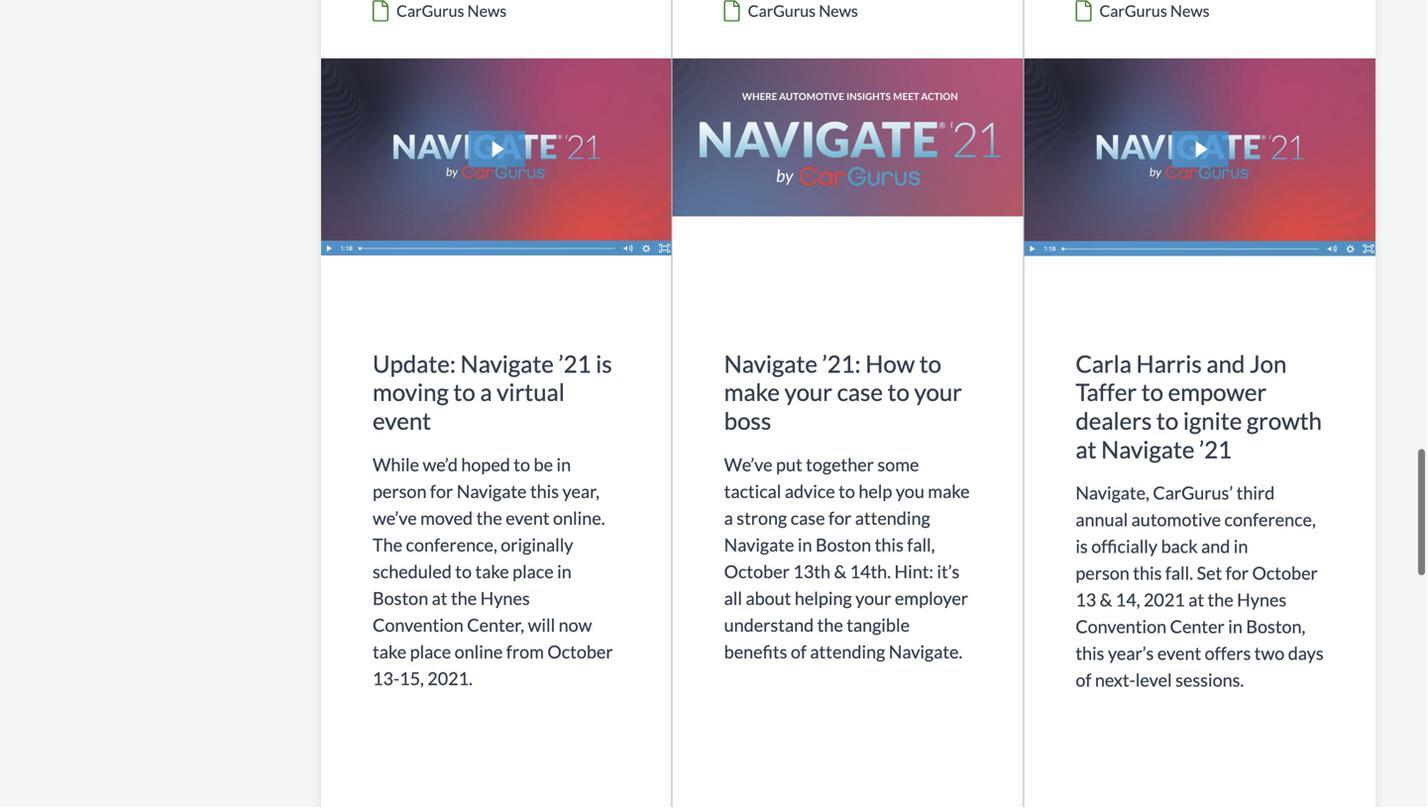 Task type: vqa. For each thing, say whether or not it's contained in the screenshot.
roadmap
no



Task type: describe. For each thing, give the bounding box(es) containing it.
we've
[[373, 507, 417, 529]]

1 cargurus news link from the left
[[321, 0, 672, 59]]

how
[[865, 350, 915, 378]]

jon
[[1250, 350, 1287, 378]]

we've
[[724, 454, 773, 476]]

conference, inside the while we'd hoped to be in person for navigate this year, we've moved the event online. the conference, originally scheduled to take place in boston at the hynes convention center, will now take place online from october 13-15, 2021.
[[406, 534, 497, 556]]

update: navigate '21 is moving to a virtual event
[[373, 350, 612, 435]]

image to illustrate article content image for navigate
[[321, 59, 672, 298]]

moving
[[373, 378, 449, 407]]

year,
[[563, 480, 600, 502]]

this inside navigate, cargurus' third annual automotive conference, is officially back and in person this fall. set for october 13 & 14, 2021 at the hynes convention center in boston, this year's event offers two days of next-level sessions.
[[1076, 643, 1105, 665]]

next-
[[1095, 670, 1136, 691]]

to left be
[[514, 454, 530, 476]]

the inside navigate, cargurus' third annual automotive conference, is officially back and in person this fall. set for october 13 & 14, 2021 at the hynes convention center in boston, this year's event offers two days of next-level sessions.
[[1208, 589, 1234, 611]]

growth
[[1247, 407, 1322, 435]]

0 vertical spatial attending
[[855, 507, 930, 529]]

all
[[724, 588, 742, 609]]

make inside we've put together some tactical advice to help you make a strong case for attending navigate in boston this fall, october 13th & 14th. hint: it's all about helping your employer understand the tangible benefits of attending navigate.
[[928, 480, 970, 502]]

boston,
[[1246, 616, 1306, 638]]

this inside we've put together some tactical advice to help you make a strong case for attending navigate in boston this fall, october 13th & 14th. hint: it's all about helping your employer understand the tangible benefits of attending navigate.
[[875, 534, 904, 556]]

while we'd hoped to be in person for navigate this year, we've moved the event online. the conference, originally scheduled to take place in boston at the hynes convention center, will now take place online from october 13-15, 2021.
[[373, 454, 613, 690]]

at inside carla harris and jon taffer to empower dealers to ignite growth at navigate '21
[[1076, 435, 1097, 464]]

carla
[[1076, 350, 1132, 378]]

tactical
[[724, 480, 781, 502]]

the
[[373, 534, 402, 556]]

in down originally
[[557, 561, 572, 583]]

while
[[373, 454, 419, 476]]

your inside we've put together some tactical advice to help you make a strong case for attending navigate in boston this fall, october 13th & 14th. hint: it's all about helping your employer understand the tangible benefits of attending navigate.
[[856, 588, 891, 609]]

to down how
[[888, 378, 910, 407]]

for inside navigate, cargurus' third annual automotive conference, is officially back and in person this fall. set for october 13 & 14, 2021 at the hynes convention center in boston, this year's event offers two days of next-level sessions.
[[1226, 563, 1249, 584]]

& inside navigate, cargurus' third annual automotive conference, is officially back and in person this fall. set for october 13 & 14, 2021 at the hynes convention center in boston, this year's event offers two days of next-level sessions.
[[1100, 589, 1112, 611]]

some
[[878, 454, 919, 476]]

cargurus news for third cargurus news 'link' from the left
[[1100, 1, 1210, 20]]

at inside the while we'd hoped to be in person for navigate this year, we've moved the event online. the conference, originally scheduled to take place in boston at the hynes convention center, will now take place online from october 13-15, 2021.
[[432, 588, 448, 609]]

0 horizontal spatial place
[[410, 641, 451, 663]]

1 vertical spatial attending
[[810, 641, 885, 663]]

'21 inside update: navigate '21 is moving to a virtual event
[[559, 350, 591, 378]]

in right be
[[557, 454, 571, 476]]

file image for 1st cargurus news 'link' from the left
[[373, 0, 396, 27]]

put
[[776, 454, 803, 476]]

harris
[[1136, 350, 1202, 378]]

3 cargurus news link from the left
[[1024, 0, 1376, 59]]

center
[[1170, 616, 1225, 638]]

two
[[1255, 643, 1285, 665]]

navigate.
[[889, 641, 963, 663]]

sessions.
[[1176, 670, 1244, 691]]

hynes inside navigate, cargurus' third annual automotive conference, is officially back and in person this fall. set for october 13 & 14, 2021 at the hynes convention center in boston, this year's event offers two days of next-level sessions.
[[1237, 589, 1287, 611]]

event inside navigate, cargurus' third annual automotive conference, is officially back and in person this fall. set for october 13 & 14, 2021 at the hynes convention center in boston, this year's event offers two days of next-level sessions.
[[1158, 643, 1201, 665]]

the up 'center,'
[[451, 588, 477, 609]]

annual
[[1076, 509, 1128, 531]]

in up offers
[[1228, 616, 1243, 638]]

'21:
[[822, 350, 861, 378]]

2021.
[[427, 668, 473, 690]]

15,
[[400, 668, 424, 690]]

for inside the while we'd hoped to be in person for navigate this year, we've moved the event online. the conference, originally scheduled to take place in boston at the hynes convention center, will now take place online from october 13-15, 2021.
[[430, 480, 453, 502]]

empower
[[1168, 378, 1267, 407]]

help
[[859, 480, 892, 502]]

to down harris
[[1142, 378, 1164, 407]]

benefits
[[724, 641, 787, 663]]

in down third
[[1234, 536, 1248, 558]]

navigate, cargurus'
[[1076, 482, 1233, 504]]

october inside the while we'd hoped to be in person for navigate this year, we've moved the event online. the conference, originally scheduled to take place in boston at the hynes convention center, will now take place online from october 13-15, 2021.
[[547, 641, 613, 663]]

news for third cargurus news 'link' from the left's file icon
[[1170, 1, 1210, 20]]

together
[[806, 454, 874, 476]]

hynes inside the while we'd hoped to be in person for navigate this year, we've moved the event online. the conference, originally scheduled to take place in boston at the hynes convention center, will now take place online from october 13-15, 2021.
[[480, 588, 530, 609]]

event inside the while we'd hoped to be in person for navigate this year, we've moved the event online. the conference, originally scheduled to take place in boston at the hynes convention center, will now take place online from october 13-15, 2021.
[[506, 507, 550, 529]]

navigate, cargurus' third annual automotive conference, is officially back and in person this fall. set for october 13 & 14, 2021 at the hynes convention center in boston, this year's event offers two days of next-level sessions.
[[1076, 482, 1324, 691]]

third
[[1237, 482, 1275, 504]]

navigate inside the while we'd hoped to be in person for navigate this year, we've moved the event online. the conference, originally scheduled to take place in boston at the hynes convention center, will now take place online from october 13-15, 2021.
[[457, 480, 527, 502]]

person
[[373, 480, 427, 502]]

online.
[[553, 507, 605, 529]]

at inside navigate, cargurus' third annual automotive conference, is officially back and in person this fall. set for october 13 & 14, 2021 at the hynes convention center in boston, this year's event offers two days of next-level sessions.
[[1189, 589, 1204, 611]]

of inside navigate, cargurus' third annual automotive conference, is officially back and in person this fall. set for october 13 & 14, 2021 at the hynes convention center in boston, this year's event offers two days of next-level sessions.
[[1076, 670, 1092, 691]]

news for file icon for 1st cargurus news 'link' from the left
[[467, 1, 507, 20]]

to left ignite
[[1157, 407, 1179, 435]]

now
[[559, 614, 592, 636]]

to right how
[[920, 350, 942, 378]]

days
[[1288, 643, 1324, 665]]

hoped
[[461, 454, 510, 476]]

understand
[[724, 614, 814, 636]]

scheduled
[[373, 561, 452, 583]]

0 horizontal spatial take
[[373, 641, 407, 663]]



Task type: locate. For each thing, give the bounding box(es) containing it.
automotive
[[1132, 509, 1221, 531]]

attending down 'tangible' at the right of page
[[810, 641, 885, 663]]

level
[[1136, 670, 1172, 691]]

at
[[1076, 435, 1097, 464], [432, 588, 448, 609], [1189, 589, 1204, 611]]

0 vertical spatial boston
[[816, 534, 871, 556]]

navigate '21: how to make your case to your boss
[[724, 350, 962, 435]]

1 horizontal spatial this
[[875, 534, 904, 556]]

1 vertical spatial case
[[791, 507, 825, 529]]

case inside we've put together some tactical advice to help you make a strong case for attending navigate in boston this fall, october 13th & 14th. hint: it's all about helping your employer understand the tangible benefits of attending navigate.
[[791, 507, 825, 529]]

boston inside we've put together some tactical advice to help you make a strong case for attending navigate in boston this fall, october 13th & 14th. hint: it's all about helping your employer understand the tangible benefits of attending navigate.
[[816, 534, 871, 556]]

person this
[[1076, 563, 1162, 584]]

we've put together some tactical advice to help you make a strong case for attending navigate in boston this fall, october 13th & 14th. hint: it's all about helping your employer understand the tangible benefits of attending navigate.
[[724, 454, 970, 663]]

to inside we've put together some tactical advice to help you make a strong case for attending navigate in boston this fall, october 13th & 14th. hint: it's all about helping your employer understand the tangible benefits of attending navigate.
[[839, 480, 855, 502]]

& right the 13th
[[834, 561, 847, 583]]

'21 down ignite
[[1199, 435, 1232, 464]]

1 horizontal spatial cargurus news
[[748, 1, 858, 20]]

a
[[480, 378, 492, 407], [724, 507, 733, 529]]

of left the next-
[[1076, 670, 1092, 691]]

make up boss
[[724, 378, 780, 407]]

october down now
[[547, 641, 613, 663]]

at down scheduled
[[432, 588, 448, 609]]

cargurus for 2nd cargurus news 'link' from left file icon
[[748, 1, 816, 20]]

0 horizontal spatial is
[[596, 350, 612, 378]]

1 horizontal spatial take
[[475, 561, 509, 583]]

1 cargurus news from the left
[[396, 1, 507, 20]]

to
[[920, 350, 942, 378], [453, 378, 475, 407], [888, 378, 910, 407], [1142, 378, 1164, 407], [1157, 407, 1179, 435], [514, 454, 530, 476], [839, 480, 855, 502], [455, 561, 472, 583]]

0 vertical spatial place
[[513, 561, 554, 583]]

from
[[506, 641, 544, 663]]

navigate inside navigate '21: how to make your case to your boss
[[724, 350, 818, 378]]

2 vertical spatial for
[[1226, 563, 1249, 584]]

1 vertical spatial conference,
[[406, 534, 497, 556]]

conference, down third
[[1225, 509, 1316, 531]]

cargurus news for 1st cargurus news 'link' from the left
[[396, 1, 507, 20]]

conference, inside navigate, cargurus' third annual automotive conference, is officially back and in person this fall. set for october 13 & 14, 2021 at the hynes convention center in boston, this year's event offers two days of next-level sessions.
[[1225, 509, 1316, 531]]

for down we'd
[[430, 480, 453, 502]]

1 horizontal spatial &
[[1100, 589, 1112, 611]]

1 horizontal spatial case
[[837, 378, 883, 407]]

2 horizontal spatial cargurus
[[1100, 1, 1167, 20]]

& right 13 on the right bottom of the page
[[1100, 589, 1112, 611]]

it's
[[937, 561, 960, 583]]

cargurus for third cargurus news 'link' from the left's file icon
[[1100, 1, 1167, 20]]

2 horizontal spatial cargurus news link
[[1024, 0, 1376, 59]]

file image for 2nd cargurus news 'link' from left
[[724, 0, 748, 27]]

convention inside navigate, cargurus' third annual automotive conference, is officially back and in person this fall. set for october 13 & 14, 2021 at the hynes convention center in boston, this year's event offers two days of next-level sessions.
[[1076, 616, 1167, 638]]

this up the next-
[[1076, 643, 1105, 665]]

0 vertical spatial this
[[530, 480, 559, 502]]

take down originally
[[475, 561, 509, 583]]

file image for third cargurus news 'link' from the left
[[1076, 0, 1100, 27]]

case down '21:
[[837, 378, 883, 407]]

1 vertical spatial for
[[829, 507, 852, 529]]

place
[[513, 561, 554, 583], [410, 641, 451, 663]]

hynes
[[480, 588, 530, 609], [1237, 589, 1287, 611]]

this left fall, on the right bottom of page
[[875, 534, 904, 556]]

october up about
[[724, 561, 790, 583]]

boss
[[724, 407, 771, 435]]

employer
[[895, 588, 968, 609]]

of down understand
[[791, 641, 807, 663]]

0 horizontal spatial make
[[724, 378, 780, 407]]

october
[[724, 561, 790, 583], [1252, 563, 1318, 584], [547, 641, 613, 663]]

1 horizontal spatial your
[[856, 588, 891, 609]]

is inside navigate, cargurus' third annual automotive conference, is officially back and in person this fall. set for october 13 & 14, 2021 at the hynes convention center in boston, this year's event offers two days of next-level sessions.
[[1076, 536, 1088, 558]]

strong
[[737, 507, 787, 529]]

0 horizontal spatial this
[[530, 480, 559, 502]]

this
[[530, 480, 559, 502], [875, 534, 904, 556], [1076, 643, 1105, 665]]

year's
[[1108, 643, 1154, 665]]

0 horizontal spatial hynes
[[480, 588, 530, 609]]

3 cargurus news from the left
[[1100, 1, 1210, 20]]

2 horizontal spatial october
[[1252, 563, 1318, 584]]

the down helping
[[817, 614, 843, 636]]

offers
[[1205, 643, 1251, 665]]

news for 2nd cargurus news 'link' from left file icon
[[819, 1, 858, 20]]

event inside update: navigate '21 is moving to a virtual event
[[373, 407, 431, 435]]

2 horizontal spatial file image
[[1076, 0, 1100, 27]]

a inside update: navigate '21 is moving to a virtual event
[[480, 378, 492, 407]]

0 horizontal spatial cargurus
[[396, 1, 464, 20]]

of inside we've put together some tactical advice to help you make a strong case for attending navigate in boston this fall, october 13th & 14th. hint: it's all about helping your employer understand the tangible benefits of attending navigate.
[[791, 641, 807, 663]]

14,
[[1116, 589, 1140, 611]]

1 horizontal spatial event
[[506, 507, 550, 529]]

2 news from the left
[[819, 1, 858, 20]]

convention inside the while we'd hoped to be in person for navigate this year, we've moved the event online. the conference, originally scheduled to take place in boston at the hynes convention center, will now take place online from october 13-15, 2021.
[[373, 614, 464, 636]]

event down center
[[1158, 643, 1201, 665]]

the down set
[[1208, 589, 1234, 611]]

moved
[[420, 507, 473, 529]]

you
[[896, 480, 925, 502]]

0 horizontal spatial your
[[785, 378, 833, 407]]

and
[[1207, 350, 1245, 378], [1201, 536, 1230, 558]]

in inside we've put together some tactical advice to help you make a strong case for attending navigate in boston this fall, october 13th & 14th. hint: it's all about helping your employer understand the tangible benefits of attending navigate.
[[798, 534, 812, 556]]

1 horizontal spatial hynes
[[1237, 589, 1287, 611]]

your down 14th.
[[856, 588, 891, 609]]

in up the 13th
[[798, 534, 812, 556]]

your down '21:
[[785, 378, 833, 407]]

1 vertical spatial boston
[[373, 588, 428, 609]]

1 vertical spatial place
[[410, 641, 451, 663]]

1 horizontal spatial conference,
[[1225, 509, 1316, 531]]

cargurus for file icon for 1st cargurus news 'link' from the left
[[396, 1, 464, 20]]

0 horizontal spatial event
[[373, 407, 431, 435]]

3 file image from the left
[[1076, 0, 1100, 27]]

fall.
[[1165, 563, 1193, 584]]

carla harris and jon taffer to empower dealers to ignite growth at navigate '21
[[1076, 350, 1322, 464]]

0 vertical spatial event
[[373, 407, 431, 435]]

october inside navigate, cargurus' third annual automotive conference, is officially back and in person this fall. set for october 13 & 14, 2021 at the hynes convention center in boston, this year's event offers two days of next-level sessions.
[[1252, 563, 1318, 584]]

1 horizontal spatial convention
[[1076, 616, 1167, 638]]

and up set
[[1201, 536, 1230, 558]]

dealers
[[1076, 407, 1152, 435]]

to down together
[[839, 480, 855, 502]]

0 vertical spatial make
[[724, 378, 780, 407]]

1 vertical spatial a
[[724, 507, 733, 529]]

14th.
[[850, 561, 891, 583]]

1 vertical spatial and
[[1201, 536, 1230, 558]]

officially back
[[1091, 536, 1198, 558]]

1 horizontal spatial make
[[928, 480, 970, 502]]

cargurus
[[396, 1, 464, 20], [748, 1, 816, 20], [1100, 1, 1167, 20]]

0 horizontal spatial '21
[[559, 350, 591, 378]]

0 horizontal spatial october
[[547, 641, 613, 663]]

for inside we've put together some tactical advice to help you make a strong case for attending navigate in boston this fall, october 13th & 14th. hint: it's all about helping your employer understand the tangible benefits of attending navigate.
[[829, 507, 852, 529]]

conference, down moved on the left of page
[[406, 534, 497, 556]]

3 cargurus from the left
[[1100, 1, 1167, 20]]

0 horizontal spatial a
[[480, 378, 492, 407]]

1 horizontal spatial cargurus news link
[[673, 0, 1023, 59]]

about
[[746, 588, 791, 609]]

1 vertical spatial this
[[875, 534, 904, 556]]

2 vertical spatial this
[[1076, 643, 1105, 665]]

2 horizontal spatial news
[[1170, 1, 1210, 20]]

will
[[528, 614, 555, 636]]

0 horizontal spatial of
[[791, 641, 807, 663]]

and inside carla harris and jon taffer to empower dealers to ignite growth at navigate '21
[[1207, 350, 1245, 378]]

file image
[[373, 0, 396, 27], [724, 0, 748, 27], [1076, 0, 1100, 27]]

1 horizontal spatial boston
[[816, 534, 871, 556]]

event
[[373, 407, 431, 435], [506, 507, 550, 529], [1158, 643, 1201, 665]]

for right set
[[1226, 563, 1249, 584]]

0 vertical spatial a
[[480, 378, 492, 407]]

helping
[[795, 588, 852, 609]]

news
[[467, 1, 507, 20], [819, 1, 858, 20], [1170, 1, 1210, 20]]

2 horizontal spatial for
[[1226, 563, 1249, 584]]

13-
[[373, 668, 400, 690]]

take
[[475, 561, 509, 583], [373, 641, 407, 663]]

1 vertical spatial '21
[[1199, 435, 1232, 464]]

make right you
[[928, 480, 970, 502]]

advice
[[785, 480, 835, 502]]

1 horizontal spatial '21
[[1199, 435, 1232, 464]]

make inside navigate '21: how to make your case to your boss
[[724, 378, 780, 407]]

0 vertical spatial &
[[834, 561, 847, 583]]

this inside the while we'd hoped to be in person for navigate this year, we've moved the event online. the conference, originally scheduled to take place in boston at the hynes convention center, will now take place online from october 13-15, 2021.
[[530, 480, 559, 502]]

to right the moving
[[453, 378, 475, 407]]

a inside we've put together some tactical advice to help you make a strong case for attending navigate in boston this fall, october 13th & 14th. hint: it's all about helping your employer understand the tangible benefits of attending navigate.
[[724, 507, 733, 529]]

1 vertical spatial of
[[1076, 670, 1092, 691]]

0 vertical spatial '21
[[559, 350, 591, 378]]

1 horizontal spatial a
[[724, 507, 733, 529]]

event up originally
[[506, 507, 550, 529]]

and inside navigate, cargurus' third annual automotive conference, is officially back and in person this fall. set for october 13 & 14, 2021 at the hynes convention center in boston, this year's event offers two days of next-level sessions.
[[1201, 536, 1230, 558]]

'21 up virtual
[[559, 350, 591, 378]]

2 horizontal spatial event
[[1158, 643, 1201, 665]]

0 vertical spatial is
[[596, 350, 612, 378]]

0 horizontal spatial news
[[467, 1, 507, 20]]

virtual
[[497, 378, 565, 407]]

october inside we've put together some tactical advice to help you make a strong case for attending navigate in boston this fall, october 13th & 14th. hint: it's all about helping your employer understand the tangible benefits of attending navigate.
[[724, 561, 790, 583]]

navigate up virtual
[[460, 350, 554, 378]]

navigate
[[460, 350, 554, 378], [724, 350, 818, 378], [1101, 435, 1195, 464], [457, 480, 527, 502], [724, 534, 794, 556]]

2021
[[1144, 589, 1185, 611]]

and up empower
[[1207, 350, 1245, 378]]

be
[[534, 454, 553, 476]]

1 vertical spatial make
[[928, 480, 970, 502]]

case down advice
[[791, 507, 825, 529]]

the
[[476, 507, 502, 529], [451, 588, 477, 609], [1208, 589, 1234, 611], [817, 614, 843, 636]]

1 horizontal spatial image to illustrate article content image
[[673, 59, 1023, 298]]

a left virtual
[[480, 378, 492, 407]]

0 horizontal spatial cargurus news
[[396, 1, 507, 20]]

center,
[[467, 614, 524, 636]]

2 file image from the left
[[724, 0, 748, 27]]

navigate inside update: navigate '21 is moving to a virtual event
[[460, 350, 554, 378]]

2 horizontal spatial cargurus news
[[1100, 1, 1210, 20]]

take up '13-'
[[373, 641, 407, 663]]

1 file image from the left
[[373, 0, 396, 27]]

3 news from the left
[[1170, 1, 1210, 20]]

attending
[[855, 507, 930, 529], [810, 641, 885, 663]]

image to illustrate article content image
[[321, 59, 672, 298], [673, 59, 1023, 298], [1024, 59, 1376, 298]]

1 horizontal spatial place
[[513, 561, 554, 583]]

hynes up 'boston,'
[[1237, 589, 1287, 611]]

2 horizontal spatial at
[[1189, 589, 1204, 611]]

0 horizontal spatial cargurus news link
[[321, 0, 672, 59]]

navigate inside carla harris and jon taffer to empower dealers to ignite growth at navigate '21
[[1101, 435, 1195, 464]]

your down how
[[914, 378, 962, 407]]

navigate inside we've put together some tactical advice to help you make a strong case for attending navigate in boston this fall, october 13th & 14th. hint: it's all about helping your employer understand the tangible benefits of attending navigate.
[[724, 534, 794, 556]]

we'd
[[423, 454, 458, 476]]

at up center
[[1189, 589, 1204, 611]]

convention down 14,
[[1076, 616, 1167, 638]]

image to illustrate article content image for '21:
[[673, 59, 1023, 298]]

0 vertical spatial and
[[1207, 350, 1245, 378]]

cargurus news
[[396, 1, 507, 20], [748, 1, 858, 20], [1100, 1, 1210, 20]]

tangible
[[847, 614, 910, 636]]

update:
[[373, 350, 456, 378]]

online
[[455, 641, 503, 663]]

3 image to illustrate article content image from the left
[[1024, 59, 1376, 298]]

1 horizontal spatial news
[[819, 1, 858, 20]]

event down the moving
[[373, 407, 431, 435]]

13th
[[793, 561, 831, 583]]

2 vertical spatial event
[[1158, 643, 1201, 665]]

1 cargurus from the left
[[396, 1, 464, 20]]

for
[[430, 480, 453, 502], [829, 507, 852, 529], [1226, 563, 1249, 584]]

1 image to illustrate article content image from the left
[[321, 59, 672, 298]]

this down be
[[530, 480, 559, 502]]

1 vertical spatial event
[[506, 507, 550, 529]]

0 horizontal spatial image to illustrate article content image
[[321, 59, 672, 298]]

a left strong
[[724, 507, 733, 529]]

2 horizontal spatial this
[[1076, 643, 1105, 665]]

cargurus news link
[[321, 0, 672, 59], [673, 0, 1023, 59], [1024, 0, 1376, 59]]

0 horizontal spatial case
[[791, 507, 825, 529]]

the inside we've put together some tactical advice to help you make a strong case for attending navigate in boston this fall, october 13th & 14th. hint: it's all about helping your employer understand the tangible benefits of attending navigate.
[[817, 614, 843, 636]]

0 horizontal spatial convention
[[373, 614, 464, 636]]

'21 inside carla harris and jon taffer to empower dealers to ignite growth at navigate '21
[[1199, 435, 1232, 464]]

0 vertical spatial take
[[475, 561, 509, 583]]

convention
[[373, 614, 464, 636], [1076, 616, 1167, 638]]

1 vertical spatial take
[[373, 641, 407, 663]]

0 horizontal spatial conference,
[[406, 534, 497, 556]]

0 horizontal spatial &
[[834, 561, 847, 583]]

2 image to illustrate article content image from the left
[[673, 59, 1023, 298]]

0 vertical spatial of
[[791, 641, 807, 663]]

1 horizontal spatial file image
[[724, 0, 748, 27]]

place down originally
[[513, 561, 554, 583]]

navigate down strong
[[724, 534, 794, 556]]

& inside we've put together some tactical advice to help you make a strong case for attending navigate in boston this fall, october 13th & 14th. hint: it's all about helping your employer understand the tangible benefits of attending navigate.
[[834, 561, 847, 583]]

hint:
[[894, 561, 934, 583]]

convention down scheduled
[[373, 614, 464, 636]]

0 vertical spatial for
[[430, 480, 453, 502]]

taffer
[[1076, 378, 1137, 407]]

boston down scheduled
[[373, 588, 428, 609]]

0 horizontal spatial at
[[432, 588, 448, 609]]

1 horizontal spatial cargurus
[[748, 1, 816, 20]]

0 vertical spatial case
[[837, 378, 883, 407]]

cargurus news for 2nd cargurus news 'link' from left
[[748, 1, 858, 20]]

boston up 14th.
[[816, 534, 871, 556]]

1 vertical spatial is
[[1076, 536, 1088, 558]]

is
[[596, 350, 612, 378], [1076, 536, 1088, 558]]

case inside navigate '21: how to make your case to your boss
[[837, 378, 883, 407]]

ignite
[[1183, 407, 1242, 435]]

originally
[[501, 534, 573, 556]]

1 horizontal spatial for
[[829, 507, 852, 529]]

hynes up 'center,'
[[480, 588, 530, 609]]

1 news from the left
[[467, 1, 507, 20]]

october up 'boston,'
[[1252, 563, 1318, 584]]

2 cargurus from the left
[[748, 1, 816, 20]]

1 horizontal spatial at
[[1076, 435, 1097, 464]]

navigate up boss
[[724, 350, 818, 378]]

2 cargurus news from the left
[[748, 1, 858, 20]]

13
[[1076, 589, 1096, 611]]

boston
[[816, 534, 871, 556], [373, 588, 428, 609]]

2 cargurus news link from the left
[[673, 0, 1023, 59]]

in
[[557, 454, 571, 476], [798, 534, 812, 556], [1234, 536, 1248, 558], [557, 561, 572, 583], [1228, 616, 1243, 638]]

0 vertical spatial conference,
[[1225, 509, 1316, 531]]

place up 15,
[[410, 641, 451, 663]]

1 horizontal spatial is
[[1076, 536, 1088, 558]]

your
[[785, 378, 833, 407], [914, 378, 962, 407], [856, 588, 891, 609]]

0 horizontal spatial boston
[[373, 588, 428, 609]]

to right scheduled
[[455, 561, 472, 583]]

1 horizontal spatial october
[[724, 561, 790, 583]]

boston inside the while we'd hoped to be in person for navigate this year, we've moved the event online. the conference, originally scheduled to take place in boston at the hynes convention center, will now take place online from october 13-15, 2021.
[[373, 588, 428, 609]]

for down advice
[[829, 507, 852, 529]]

0 horizontal spatial for
[[430, 480, 453, 502]]

2 horizontal spatial image to illustrate article content image
[[1024, 59, 1376, 298]]

the right moved on the left of page
[[476, 507, 502, 529]]

is inside update: navigate '21 is moving to a virtual event
[[596, 350, 612, 378]]

navigate up 'navigate, cargurus''
[[1101, 435, 1195, 464]]

attending down help
[[855, 507, 930, 529]]

to inside update: navigate '21 is moving to a virtual event
[[453, 378, 475, 407]]

navigate down the hoped
[[457, 480, 527, 502]]

1 vertical spatial &
[[1100, 589, 1112, 611]]

set
[[1197, 563, 1222, 584]]

2 horizontal spatial your
[[914, 378, 962, 407]]

conference,
[[1225, 509, 1316, 531], [406, 534, 497, 556]]

fall,
[[907, 534, 935, 556]]

at down dealers
[[1076, 435, 1097, 464]]

image to illustrate article content image for harris
[[1024, 59, 1376, 298]]

0 horizontal spatial file image
[[373, 0, 396, 27]]

make
[[724, 378, 780, 407], [928, 480, 970, 502]]

1 horizontal spatial of
[[1076, 670, 1092, 691]]



